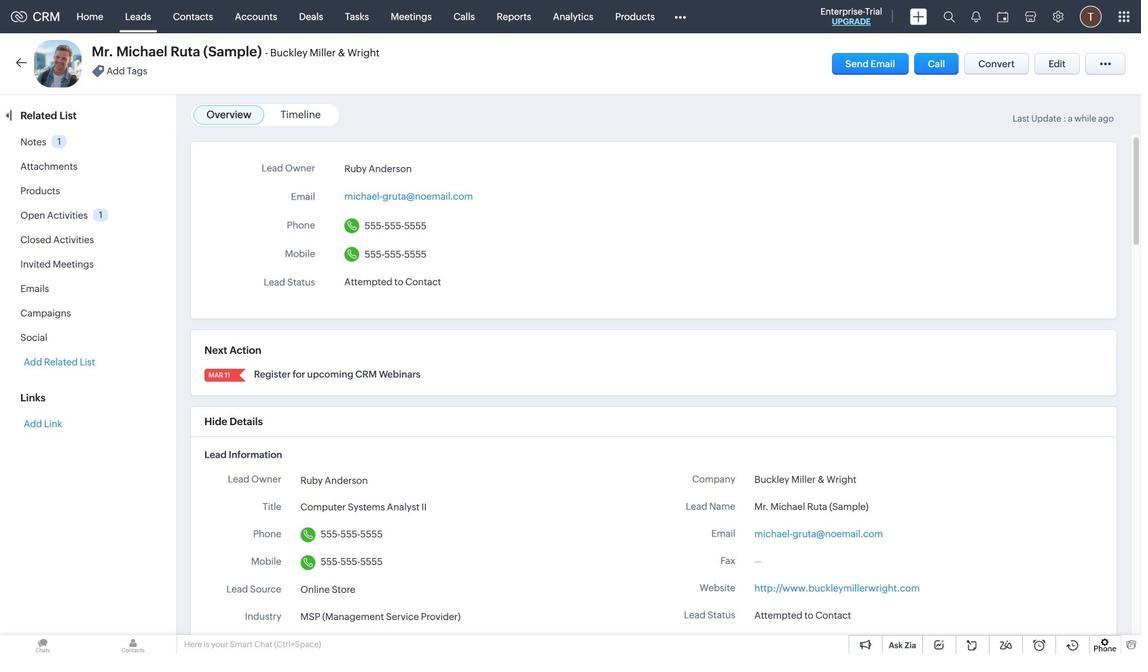 Task type: locate. For each thing, give the bounding box(es) containing it.
chats image
[[0, 635, 86, 654]]

calendar image
[[997, 11, 1009, 22]]

create menu element
[[902, 0, 935, 33]]

Other Modules field
[[666, 6, 695, 28]]

contacts image
[[90, 635, 176, 654]]

profile image
[[1080, 6, 1102, 28]]

create menu image
[[910, 8, 927, 25]]



Task type: describe. For each thing, give the bounding box(es) containing it.
signals image
[[971, 11, 981, 22]]

profile element
[[1072, 0, 1110, 33]]

logo image
[[11, 11, 27, 22]]

signals element
[[963, 0, 989, 33]]

search image
[[943, 11, 955, 22]]

search element
[[935, 0, 963, 33]]



Task type: vqa. For each thing, say whether or not it's contained in the screenshot.
Search "Icon"
yes



